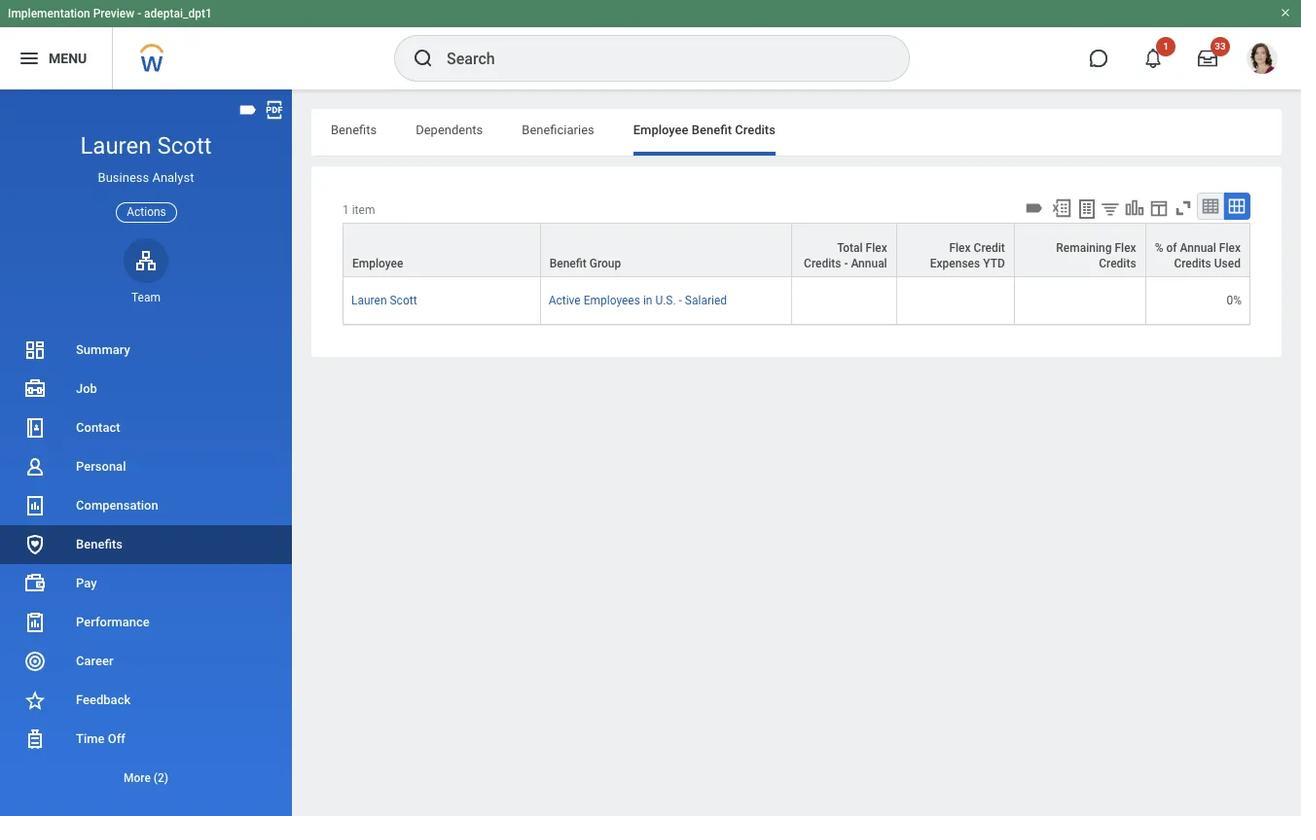 Task type: locate. For each thing, give the bounding box(es) containing it.
-
[[137, 7, 141, 20], [845, 257, 849, 271], [679, 294, 682, 308]]

0 horizontal spatial tag image
[[238, 99, 259, 121]]

0 vertical spatial lauren scott
[[80, 132, 212, 160]]

lauren scott inside row
[[352, 294, 417, 308]]

employee button
[[344, 224, 540, 277]]

1 vertical spatial benefits
[[76, 537, 123, 552]]

1 inside 1 button
[[1164, 41, 1169, 52]]

1 vertical spatial annual
[[851, 257, 888, 271]]

1 horizontal spatial lauren
[[352, 294, 387, 308]]

0 vertical spatial 1
[[1164, 41, 1169, 52]]

0 horizontal spatial scott
[[157, 132, 212, 160]]

pay link
[[0, 565, 292, 604]]

actions
[[127, 205, 166, 219]]

benefits up pay
[[76, 537, 123, 552]]

scott down employee popup button
[[390, 294, 417, 308]]

0 vertical spatial employee
[[634, 123, 689, 137]]

0 horizontal spatial -
[[137, 7, 141, 20]]

credits inside total flex credits - annual
[[804, 257, 842, 271]]

0 horizontal spatial benefits
[[76, 537, 123, 552]]

benefits
[[331, 123, 377, 137], [76, 537, 123, 552]]

0 horizontal spatial benefit
[[550, 257, 587, 271]]

more (2)
[[124, 772, 169, 786]]

1 vertical spatial lauren scott
[[352, 294, 417, 308]]

pay image
[[23, 573, 47, 596]]

employee
[[634, 123, 689, 137], [352, 257, 404, 271]]

lauren scott link
[[352, 290, 417, 308]]

employee inside popup button
[[352, 257, 404, 271]]

ytd
[[984, 257, 1006, 271]]

group
[[590, 257, 621, 271]]

team link
[[124, 238, 168, 306]]

0 horizontal spatial lauren
[[80, 132, 151, 160]]

1 horizontal spatial tag image
[[1024, 198, 1046, 219]]

%
[[1156, 242, 1164, 255]]

0 vertical spatial benefits
[[331, 123, 377, 137]]

lauren scott inside navigation pane region
[[80, 132, 212, 160]]

feedback link
[[0, 682, 292, 721]]

compensation image
[[23, 495, 47, 518]]

0 vertical spatial scott
[[157, 132, 212, 160]]

1 horizontal spatial 1
[[1164, 41, 1169, 52]]

4 flex from the left
[[1220, 242, 1242, 255]]

adeptai_dpt1
[[144, 7, 212, 20]]

credits for remaining flex credits
[[1100, 257, 1137, 271]]

expand/collapse chart image
[[1125, 198, 1146, 219]]

total flex credits - annual button
[[793, 224, 897, 277]]

tag image left export to excel image
[[1024, 198, 1046, 219]]

toolbar
[[1021, 193, 1251, 223]]

1 horizontal spatial benefits
[[331, 123, 377, 137]]

tab list
[[312, 109, 1282, 156]]

lauren
[[80, 132, 151, 160], [352, 294, 387, 308]]

0 vertical spatial annual
[[1181, 242, 1217, 255]]

more (2) button
[[0, 759, 292, 798]]

summary link
[[0, 331, 292, 370]]

remaining
[[1057, 242, 1112, 255]]

more (2) button
[[0, 767, 292, 791]]

2 flex from the left
[[950, 242, 971, 255]]

scott
[[157, 132, 212, 160], [390, 294, 417, 308]]

1 horizontal spatial lauren scott
[[352, 294, 417, 308]]

1 vertical spatial employee
[[352, 257, 404, 271]]

cell down the remaining flex credits
[[1015, 278, 1147, 325]]

flex up expenses
[[950, 242, 971, 255]]

time off
[[76, 732, 126, 747]]

credit
[[974, 242, 1006, 255]]

search image
[[412, 47, 435, 70]]

benefit up active
[[550, 257, 587, 271]]

preview
[[93, 7, 135, 20]]

lauren down employee popup button
[[352, 294, 387, 308]]

employee inside tab list
[[634, 123, 689, 137]]

time off link
[[0, 721, 292, 759]]

- down total
[[845, 257, 849, 271]]

actions button
[[116, 202, 177, 223]]

1 row from the top
[[343, 223, 1251, 278]]

1 horizontal spatial employee
[[634, 123, 689, 137]]

lauren scott up business analyst
[[80, 132, 212, 160]]

1 vertical spatial -
[[845, 257, 849, 271]]

annual
[[1181, 242, 1217, 255], [851, 257, 888, 271]]

tag image left the view printable version (pdf) image
[[238, 99, 259, 121]]

1 left item
[[343, 204, 349, 217]]

employee down search workday 'search field'
[[634, 123, 689, 137]]

1
[[1164, 41, 1169, 52], [343, 204, 349, 217]]

benefit inside popup button
[[550, 257, 587, 271]]

pay
[[76, 576, 97, 591]]

1 right notifications large image
[[1164, 41, 1169, 52]]

credits for employee benefit credits
[[735, 123, 776, 137]]

menu banner
[[0, 0, 1302, 90]]

job
[[76, 382, 97, 396]]

flex
[[866, 242, 888, 255], [950, 242, 971, 255], [1115, 242, 1137, 255], [1220, 242, 1242, 255]]

inbox large image
[[1199, 49, 1218, 68]]

1 vertical spatial tag image
[[1024, 198, 1046, 219]]

beneficiaries
[[522, 123, 595, 137]]

cell down total flex credits - annual
[[793, 278, 897, 325]]

1 vertical spatial scott
[[390, 294, 417, 308]]

feedback
[[76, 693, 131, 708]]

0 vertical spatial -
[[137, 7, 141, 20]]

profile logan mcneil image
[[1247, 43, 1279, 78]]

0 vertical spatial lauren
[[80, 132, 151, 160]]

annual down total
[[851, 257, 888, 271]]

employee for employee
[[352, 257, 404, 271]]

- inside menu banner
[[137, 7, 141, 20]]

job image
[[23, 378, 47, 401]]

0 horizontal spatial annual
[[851, 257, 888, 271]]

flex right total
[[866, 242, 888, 255]]

click to view/edit grid preferences image
[[1149, 198, 1170, 219]]

annual inside % of annual flex credits used
[[1181, 242, 1217, 255]]

in
[[644, 294, 653, 308]]

cell
[[793, 278, 897, 325], [897, 278, 1015, 325], [1015, 278, 1147, 325]]

row
[[343, 223, 1251, 278], [343, 278, 1251, 325]]

benefit down search workday 'search field'
[[692, 123, 732, 137]]

1 flex from the left
[[866, 242, 888, 255]]

active employees in u.s. - salaried link
[[549, 290, 727, 308]]

implementation preview -   adeptai_dpt1
[[8, 7, 212, 20]]

0 horizontal spatial 1
[[343, 204, 349, 217]]

feedback image
[[23, 689, 47, 713]]

2 vertical spatial -
[[679, 294, 682, 308]]

- right u.s.
[[679, 294, 682, 308]]

2 row from the top
[[343, 278, 1251, 325]]

business
[[98, 171, 149, 185]]

contact
[[76, 421, 120, 435]]

0 horizontal spatial lauren scott
[[80, 132, 212, 160]]

navigation pane region
[[0, 90, 292, 817]]

employee up lauren scott link
[[352, 257, 404, 271]]

0%
[[1227, 294, 1242, 308]]

- right preview
[[137, 7, 141, 20]]

0 horizontal spatial employee
[[352, 257, 404, 271]]

menu button
[[0, 27, 112, 90]]

% of annual flex credits used button
[[1147, 224, 1250, 277]]

benefit
[[692, 123, 732, 137], [550, 257, 587, 271]]

contact link
[[0, 409, 292, 448]]

performance
[[76, 615, 150, 630]]

1 vertical spatial lauren
[[352, 294, 387, 308]]

analyst
[[152, 171, 194, 185]]

flex up used
[[1220, 242, 1242, 255]]

flex inside % of annual flex credits used
[[1220, 242, 1242, 255]]

3 flex from the left
[[1115, 242, 1137, 255]]

flex credit expenses ytd button
[[897, 224, 1014, 277]]

lauren scott down employee popup button
[[352, 294, 417, 308]]

(2)
[[154, 772, 169, 786]]

lauren scott
[[80, 132, 212, 160], [352, 294, 417, 308]]

dependents
[[416, 123, 483, 137]]

1 vertical spatial benefit
[[550, 257, 587, 271]]

1 horizontal spatial benefit
[[692, 123, 732, 137]]

table image
[[1202, 197, 1221, 216]]

cell down expenses
[[897, 278, 1015, 325]]

annual inside total flex credits - annual
[[851, 257, 888, 271]]

lauren up business
[[80, 132, 151, 160]]

2 horizontal spatial -
[[845, 257, 849, 271]]

annual right of
[[1181, 242, 1217, 255]]

- inside total flex credits - annual
[[845, 257, 849, 271]]

1 vertical spatial 1
[[343, 204, 349, 217]]

summary
[[76, 343, 130, 357]]

performance link
[[0, 604, 292, 643]]

personal
[[76, 460, 126, 474]]

3 cell from the left
[[1015, 278, 1147, 325]]

export to worksheets image
[[1076, 198, 1099, 221]]

1 horizontal spatial scott
[[390, 294, 417, 308]]

benefits up the 1 item
[[331, 123, 377, 137]]

row containing total flex credits - annual
[[343, 223, 1251, 278]]

flex left the %
[[1115, 242, 1137, 255]]

career
[[76, 654, 113, 669]]

tag image
[[238, 99, 259, 121], [1024, 198, 1046, 219]]

implementation
[[8, 7, 90, 20]]

remaining flex credits button
[[1015, 224, 1146, 277]]

flex inside flex credit expenses ytd
[[950, 242, 971, 255]]

1 horizontal spatial annual
[[1181, 242, 1217, 255]]

view team image
[[134, 249, 158, 272]]

list
[[0, 331, 292, 798]]

0 vertical spatial tag image
[[238, 99, 259, 121]]

credits
[[735, 123, 776, 137], [804, 257, 842, 271], [1100, 257, 1137, 271], [1175, 257, 1212, 271]]

scott up analyst
[[157, 132, 212, 160]]

0 vertical spatial benefit
[[692, 123, 732, 137]]

credits inside the remaining flex credits
[[1100, 257, 1137, 271]]

benefit group
[[550, 257, 621, 271]]

off
[[108, 732, 126, 747]]



Task type: vqa. For each thing, say whether or not it's contained in the screenshot.
middle Leave
no



Task type: describe. For each thing, give the bounding box(es) containing it.
employee benefit credits
[[634, 123, 776, 137]]

used
[[1215, 257, 1242, 271]]

contact image
[[23, 417, 47, 440]]

view printable version (pdf) image
[[264, 99, 285, 121]]

scott inside navigation pane region
[[157, 132, 212, 160]]

u.s.
[[656, 294, 676, 308]]

justify image
[[18, 47, 41, 70]]

benefits link
[[0, 526, 292, 565]]

credits for total flex credits - annual
[[804, 257, 842, 271]]

2 cell from the left
[[897, 278, 1015, 325]]

team
[[131, 291, 161, 305]]

33
[[1215, 41, 1227, 52]]

fullscreen image
[[1173, 198, 1195, 219]]

tag image for the view printable version (pdf) image
[[238, 99, 259, 121]]

total flex credits - annual
[[804, 242, 888, 271]]

total
[[838, 242, 863, 255]]

1 for 1 item
[[343, 204, 349, 217]]

personal link
[[0, 448, 292, 487]]

credits inside % of annual flex credits used
[[1175, 257, 1212, 271]]

Search Workday  search field
[[447, 37, 870, 80]]

menu
[[49, 50, 87, 66]]

1 horizontal spatial -
[[679, 294, 682, 308]]

scott inside row
[[390, 294, 417, 308]]

job link
[[0, 370, 292, 409]]

export to excel image
[[1052, 198, 1073, 219]]

list containing summary
[[0, 331, 292, 798]]

expenses
[[931, 257, 981, 271]]

expand table image
[[1228, 197, 1247, 216]]

employee for employee benefit credits
[[634, 123, 689, 137]]

flex credit expenses ytd
[[931, 242, 1006, 271]]

active employees in u.s. - salaried
[[549, 294, 727, 308]]

benefits image
[[23, 534, 47, 557]]

compensation
[[76, 499, 158, 513]]

compensation link
[[0, 487, 292, 526]]

career link
[[0, 643, 292, 682]]

select to filter grid data image
[[1100, 199, 1122, 219]]

salaried
[[685, 294, 727, 308]]

lauren inside navigation pane region
[[80, 132, 151, 160]]

time
[[76, 732, 105, 747]]

personal image
[[23, 456, 47, 479]]

benefits inside benefits link
[[76, 537, 123, 552]]

more
[[124, 772, 151, 786]]

tag image for export to excel image
[[1024, 198, 1046, 219]]

active
[[549, 294, 581, 308]]

1 button
[[1132, 37, 1176, 80]]

benefit group button
[[541, 224, 792, 277]]

item
[[352, 204, 375, 217]]

1 for 1
[[1164, 41, 1169, 52]]

employees
[[584, 294, 641, 308]]

business analyst
[[98, 171, 194, 185]]

team lauren scott element
[[124, 290, 168, 306]]

of
[[1167, 242, 1178, 255]]

time off image
[[23, 728, 47, 752]]

33 button
[[1187, 37, 1231, 80]]

1 cell from the left
[[793, 278, 897, 325]]

close environment banner image
[[1280, 7, 1292, 19]]

flex inside the remaining flex credits
[[1115, 242, 1137, 255]]

tab list containing benefits
[[312, 109, 1282, 156]]

summary image
[[23, 339, 47, 362]]

performance image
[[23, 611, 47, 635]]

flex inside total flex credits - annual
[[866, 242, 888, 255]]

1 item
[[343, 204, 375, 217]]

career image
[[23, 650, 47, 674]]

remaining flex credits
[[1057, 242, 1137, 271]]

notifications large image
[[1144, 49, 1164, 68]]

lauren inside row
[[352, 294, 387, 308]]

row containing lauren scott
[[343, 278, 1251, 325]]

% of annual flex credits used
[[1156, 242, 1242, 271]]



